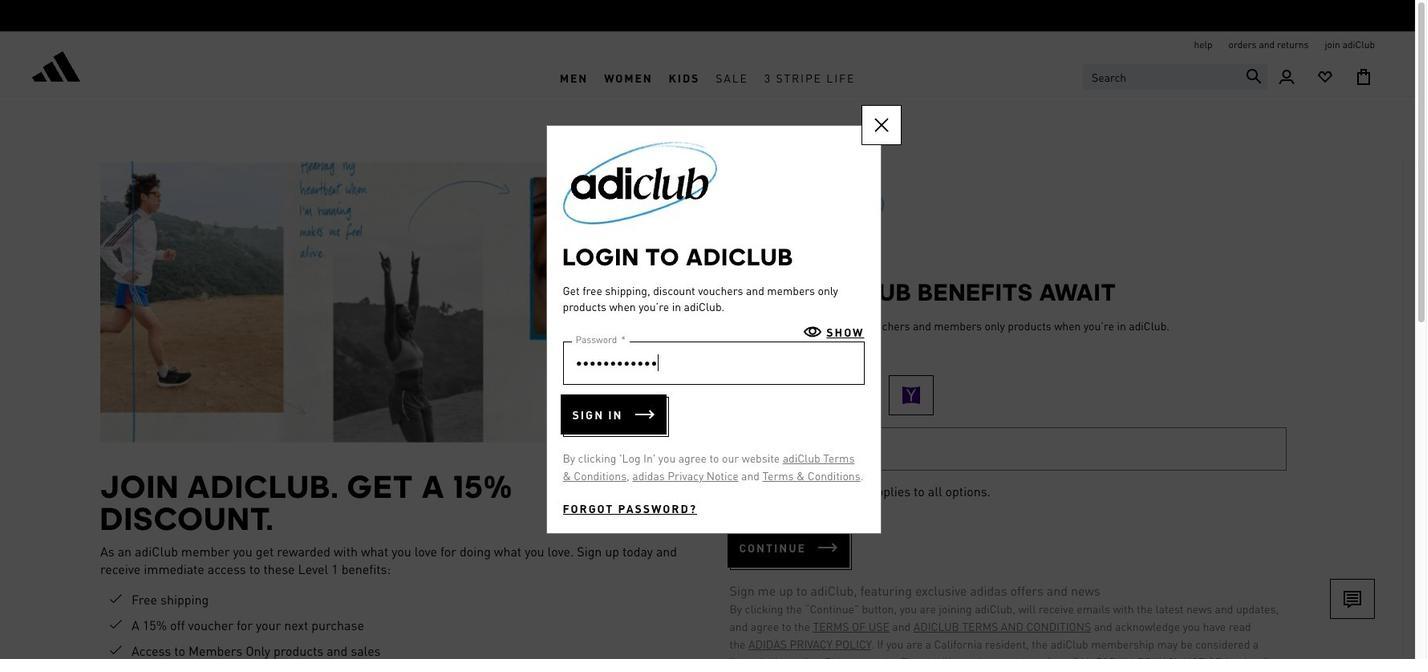 Task type: describe. For each thing, give the bounding box(es) containing it.
adiclub account portal teaser image
[[100, 161, 689, 442]]



Task type: vqa. For each thing, say whether or not it's contained in the screenshot.
adiclub account portal teaser image
yes



Task type: locate. For each thing, give the bounding box(es) containing it.
main navigation element
[[340, 59, 1075, 96]]

dialog
[[546, 105, 901, 534]]

top image image
[[547, 126, 733, 225], [714, 161, 900, 260]]

Password password field
[[563, 342, 864, 385]]

EMAIL ADDRESS email field
[[730, 427, 1287, 471]]



